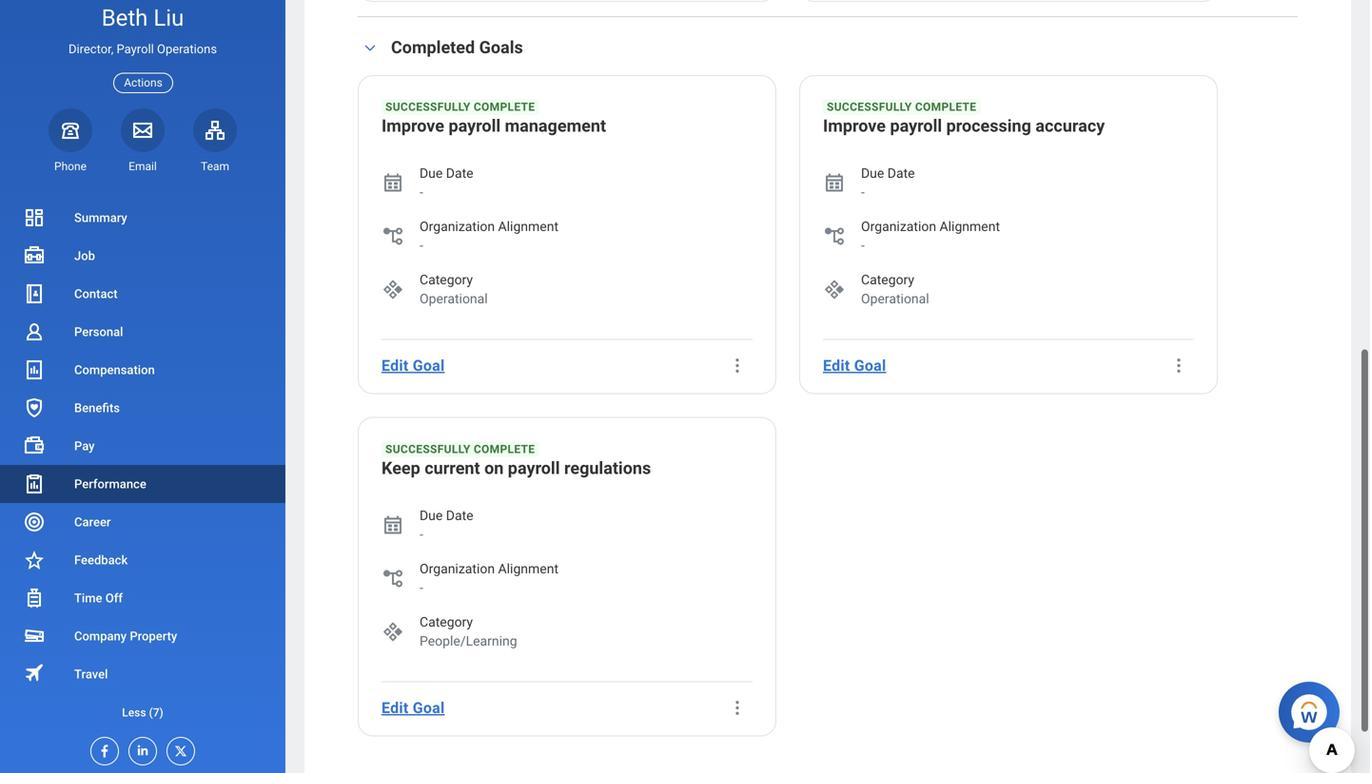 Task type: locate. For each thing, give the bounding box(es) containing it.
0 horizontal spatial operational
[[420, 291, 488, 307]]

due date - for processing
[[861, 166, 915, 200]]

operational
[[420, 291, 488, 307], [861, 291, 929, 307]]

contact link
[[0, 275, 285, 313]]

liu
[[154, 4, 184, 31]]

actions
[[124, 76, 163, 90]]

mail image
[[131, 119, 154, 142]]

less
[[122, 706, 146, 720]]

time off image
[[23, 587, 46, 610]]

benefits link
[[0, 389, 285, 427]]

property
[[130, 629, 177, 644]]

less (7) button
[[0, 694, 285, 732]]

due date -
[[420, 166, 473, 200], [861, 166, 915, 200], [420, 508, 473, 543]]

company property link
[[0, 618, 285, 656]]

improve
[[382, 116, 444, 136], [823, 116, 886, 136]]

company property image
[[23, 625, 46, 648]]

pay link
[[0, 427, 285, 465]]

category
[[420, 272, 473, 288], [861, 272, 914, 288], [420, 615, 473, 630]]

beth liu
[[102, 4, 184, 31]]

0 vertical spatial related actions vertical image
[[728, 356, 747, 376]]

successfully complete improve payroll management
[[382, 101, 606, 136]]

2 improve from the left
[[823, 116, 886, 136]]

date
[[446, 166, 473, 181], [888, 166, 915, 181], [446, 508, 473, 524]]

payroll right on
[[508, 459, 560, 479]]

email
[[129, 160, 157, 173]]

complete inside the successfully complete improve payroll processing accuracy
[[915, 101, 977, 114]]

payroll
[[449, 116, 501, 136], [890, 116, 942, 136], [508, 459, 560, 479]]

calendar alt image
[[823, 172, 846, 195], [382, 514, 404, 537]]

category inside category people/learning
[[420, 615, 473, 630]]

2 operational from the left
[[861, 291, 929, 307]]

feedback link
[[0, 541, 285, 579]]

edit for improve payroll management
[[382, 357, 409, 375]]

edit
[[382, 357, 409, 375], [823, 357, 850, 375], [382, 699, 409, 717]]

director,
[[68, 42, 114, 56]]

complete up on
[[474, 443, 535, 456]]

organization
[[420, 219, 495, 235], [861, 219, 936, 235], [420, 561, 495, 577]]

travel
[[74, 667, 108, 682]]

edit goal button for improve payroll processing accuracy
[[815, 347, 894, 385]]

category operational
[[420, 272, 488, 307], [861, 272, 929, 307]]

due for improve payroll management
[[420, 166, 443, 181]]

management
[[505, 116, 606, 136]]

edit goal button for keep current on payroll regulations
[[374, 689, 452, 727]]

beth
[[102, 4, 148, 31]]

completed goals
[[391, 37, 523, 57]]

complete up improve payroll management element
[[474, 101, 535, 114]]

related actions vertical image
[[728, 356, 747, 376], [728, 699, 747, 718]]

improve inside the successfully complete improve payroll processing accuracy
[[823, 116, 886, 136]]

personal link
[[0, 313, 285, 351]]

due date - down current
[[420, 508, 473, 543]]

operational element
[[420, 290, 488, 309], [861, 290, 929, 309]]

list
[[0, 199, 285, 732]]

edit goal for keep current on payroll regulations
[[382, 699, 445, 717]]

goals
[[479, 37, 523, 57]]

processing
[[946, 116, 1031, 136]]

2 horizontal spatial payroll
[[890, 116, 942, 136]]

1 horizontal spatial category operational
[[861, 272, 929, 307]]

personal
[[74, 325, 123, 339]]

complete inside successfully complete improve payroll management
[[474, 101, 535, 114]]

due for keep current on payroll regulations
[[420, 508, 443, 524]]

accuracy
[[1036, 116, 1105, 136]]

payroll for processing
[[890, 116, 942, 136]]

pay image
[[23, 435, 46, 458]]

due
[[420, 166, 443, 181], [861, 166, 884, 181], [420, 508, 443, 524]]

due date - down improve payroll processing accuracy element
[[861, 166, 915, 200]]

organization alignment - for on
[[420, 561, 559, 596]]

pattern image for improve payroll processing accuracy
[[823, 278, 846, 301]]

edit goal for improve payroll management
[[382, 357, 445, 375]]

alignment
[[498, 219, 559, 235], [940, 219, 1000, 235], [498, 561, 559, 577]]

0 horizontal spatial category operational
[[420, 272, 488, 307]]

hierarchy parent image
[[823, 225, 846, 248], [382, 568, 404, 590]]

performance link
[[0, 465, 285, 503]]

1 operational element from the left
[[420, 290, 488, 309]]

job image
[[23, 245, 46, 267]]

complete up improve payroll processing accuracy element
[[915, 101, 977, 114]]

1 related actions vertical image from the top
[[728, 356, 747, 376]]

category for management
[[420, 272, 473, 288]]

group
[[358, 0, 1218, 2]]

0 horizontal spatial payroll
[[449, 116, 501, 136]]

time off
[[74, 591, 123, 606]]

completed
[[391, 37, 475, 57]]

improve payroll management element
[[382, 115, 606, 141]]

1 horizontal spatial improve
[[823, 116, 886, 136]]

1 horizontal spatial payroll
[[508, 459, 560, 479]]

1 category operational from the left
[[420, 272, 488, 307]]

edit goal button
[[374, 347, 452, 385], [815, 347, 894, 385], [374, 689, 452, 727]]

less (7) button
[[0, 702, 285, 725]]

0 horizontal spatial calendar alt image
[[382, 514, 404, 537]]

2 related actions vertical image from the top
[[728, 699, 747, 718]]

date down improve payroll processing accuracy element
[[888, 166, 915, 181]]

1 vertical spatial hierarchy parent image
[[382, 568, 404, 590]]

1 operational from the left
[[420, 291, 488, 307]]

travel link
[[0, 656, 285, 694]]

(7)
[[149, 706, 163, 720]]

successfully for improve payroll management
[[385, 101, 471, 114]]

0 horizontal spatial improve
[[382, 116, 444, 136]]

due date - right calendar alt icon
[[420, 166, 473, 200]]

completed goals group
[[358, 35, 1298, 737]]

less (7)
[[122, 706, 163, 720]]

2 operational element from the left
[[861, 290, 929, 309]]

related actions vertical image for improve payroll management
[[728, 356, 747, 376]]

1 horizontal spatial calendar alt image
[[823, 172, 846, 195]]

date down improve payroll management element
[[446, 166, 473, 181]]

1 horizontal spatial operational
[[861, 291, 929, 307]]

summary image
[[23, 206, 46, 229]]

organization for on
[[420, 561, 495, 577]]

improve for improve payroll processing accuracy
[[823, 116, 886, 136]]

successfully complete keep current on payroll regulations
[[382, 443, 651, 479]]

2 category operational from the left
[[861, 272, 929, 307]]

complete inside successfully complete keep current on payroll regulations
[[474, 443, 535, 456]]

0 horizontal spatial hierarchy parent image
[[382, 568, 404, 590]]

1 vertical spatial calendar alt image
[[382, 514, 404, 537]]

1 improve from the left
[[382, 116, 444, 136]]

organization alignment -
[[420, 219, 559, 254], [861, 219, 1000, 254], [420, 561, 559, 596]]

complete for on
[[474, 443, 535, 456]]

due date - for management
[[420, 166, 473, 200]]

0 vertical spatial hierarchy parent image
[[823, 225, 846, 248]]

0 horizontal spatial operational element
[[420, 290, 488, 309]]

1 horizontal spatial hierarchy parent image
[[823, 225, 846, 248]]

payroll down completed goals
[[449, 116, 501, 136]]

edit goal
[[382, 357, 445, 375], [823, 357, 886, 375], [382, 699, 445, 717]]

organization for processing
[[861, 219, 936, 235]]

director, payroll operations
[[68, 42, 217, 56]]

contact image
[[23, 283, 46, 305]]

0 vertical spatial calendar alt image
[[823, 172, 846, 195]]

edit for improve payroll processing accuracy
[[823, 357, 850, 375]]

successfully inside the successfully complete improve payroll processing accuracy
[[827, 101, 912, 114]]

people/learning element
[[420, 632, 517, 651]]

career
[[74, 515, 111, 529]]

date for on
[[446, 508, 473, 524]]

1 vertical spatial related actions vertical image
[[728, 699, 747, 718]]

payroll left processing
[[890, 116, 942, 136]]

chevron down image
[[359, 41, 382, 55]]

improve inside successfully complete improve payroll management
[[382, 116, 444, 136]]

payroll inside the successfully complete improve payroll processing accuracy
[[890, 116, 942, 136]]

team beth liu element
[[193, 159, 237, 174]]

hierarchy parent image for keep
[[382, 568, 404, 590]]

category people/learning
[[420, 615, 517, 649]]

-
[[420, 185, 423, 200], [861, 185, 865, 200], [420, 238, 423, 254], [861, 238, 865, 254], [420, 527, 423, 543], [420, 580, 423, 596]]

company
[[74, 629, 127, 644]]

alignment for processing
[[940, 219, 1000, 235]]

edit for keep current on payroll regulations
[[382, 699, 409, 717]]

payroll inside successfully complete improve payroll management
[[449, 116, 501, 136]]

1 horizontal spatial operational element
[[861, 290, 929, 309]]

date down current
[[446, 508, 473, 524]]

phone button
[[49, 108, 92, 174]]

goal
[[413, 357, 445, 375], [854, 357, 886, 375], [413, 699, 445, 717]]

summary
[[74, 211, 127, 225]]

successfully
[[385, 101, 471, 114], [827, 101, 912, 114], [385, 443, 471, 456]]

actions button
[[113, 73, 173, 93]]

successfully inside successfully complete keep current on payroll regulations
[[385, 443, 471, 456]]

complete
[[474, 101, 535, 114], [915, 101, 977, 114], [474, 443, 535, 456]]

operational for processing
[[861, 291, 929, 307]]

alignment for management
[[498, 219, 559, 235]]

regulations
[[564, 459, 651, 479]]

related actions vertical image
[[1169, 356, 1188, 376]]

successfully inside successfully complete improve payroll management
[[385, 101, 471, 114]]

contact
[[74, 287, 118, 301]]

phone
[[54, 160, 87, 173]]

pattern image
[[382, 278, 404, 301], [823, 278, 846, 301], [382, 621, 404, 644]]



Task type: vqa. For each thing, say whether or not it's contained in the screenshot.


Task type: describe. For each thing, give the bounding box(es) containing it.
successfully for keep current on payroll regulations
[[385, 443, 471, 456]]

phone image
[[57, 119, 84, 142]]

job link
[[0, 237, 285, 275]]

travel image
[[23, 662, 46, 685]]

career image
[[23, 511, 46, 534]]

time off link
[[0, 579, 285, 618]]

list containing summary
[[0, 199, 285, 732]]

pattern image for improve payroll management
[[382, 278, 404, 301]]

facebook image
[[91, 738, 112, 759]]

related actions vertical image for keep current on payroll regulations
[[728, 699, 747, 718]]

operations
[[157, 42, 217, 56]]

goal for keep current on payroll regulations
[[413, 699, 445, 717]]

benefits image
[[23, 397, 46, 420]]

complete for processing
[[915, 101, 977, 114]]

team
[[201, 160, 229, 173]]

personal image
[[23, 321, 46, 343]]

compensation image
[[23, 359, 46, 382]]

keep current on payroll regulations element
[[382, 457, 651, 484]]

compensation
[[74, 363, 155, 377]]

operational element for management
[[420, 290, 488, 309]]

career link
[[0, 503, 285, 541]]

category for processing
[[861, 272, 914, 288]]

organization alignment - for processing
[[861, 219, 1000, 254]]

team link
[[193, 108, 237, 174]]

due for improve payroll processing accuracy
[[861, 166, 884, 181]]

compensation link
[[0, 351, 285, 389]]

edit goal for improve payroll processing accuracy
[[823, 357, 886, 375]]

off
[[105, 591, 123, 606]]

organization for management
[[420, 219, 495, 235]]

keep
[[382, 459, 420, 479]]

calendar alt image
[[382, 172, 404, 195]]

navigation pane region
[[0, 0, 285, 774]]

complete for management
[[474, 101, 535, 114]]

company property
[[74, 629, 177, 644]]

completed goals button
[[391, 37, 523, 57]]

performance image
[[23, 473, 46, 496]]

alignment for on
[[498, 561, 559, 577]]

pay
[[74, 439, 95, 453]]

job
[[74, 249, 95, 263]]

email button
[[121, 108, 165, 174]]

x image
[[167, 738, 188, 759]]

feedback image
[[23, 549, 46, 572]]

successfully for improve payroll processing accuracy
[[827, 101, 912, 114]]

improve payroll processing accuracy element
[[823, 115, 1105, 141]]

hierarchy parent image
[[382, 225, 404, 248]]

payroll
[[117, 42, 154, 56]]

date for processing
[[888, 166, 915, 181]]

summary link
[[0, 199, 285, 237]]

view team image
[[204, 119, 226, 142]]

payroll inside successfully complete keep current on payroll regulations
[[508, 459, 560, 479]]

payroll for management
[[449, 116, 501, 136]]

on
[[484, 459, 504, 479]]

email beth liu element
[[121, 159, 165, 174]]

hierarchy parent image for improve
[[823, 225, 846, 248]]

benefits
[[74, 401, 120, 415]]

edit goal button for improve payroll management
[[374, 347, 452, 385]]

performance
[[74, 477, 146, 491]]

goal for improve payroll processing accuracy
[[854, 357, 886, 375]]

operational for management
[[420, 291, 488, 307]]

improve for improve payroll management
[[382, 116, 444, 136]]

calendar alt image for improve
[[823, 172, 846, 195]]

organization alignment - for management
[[420, 219, 559, 254]]

current
[[425, 459, 480, 479]]

category for on
[[420, 615, 473, 630]]

successfully complete improve payroll processing accuracy
[[823, 101, 1105, 136]]

goal for improve payroll management
[[413, 357, 445, 375]]

due date - for on
[[420, 508, 473, 543]]

calendar alt image for keep
[[382, 514, 404, 537]]

time
[[74, 591, 102, 606]]

date for management
[[446, 166, 473, 181]]

people/learning
[[420, 634, 517, 649]]

operational element for processing
[[861, 290, 929, 309]]

linkedin image
[[129, 738, 150, 758]]

feedback
[[74, 553, 128, 568]]

category operational for management
[[420, 272, 488, 307]]

phone beth liu element
[[49, 159, 92, 174]]

pattern image for keep current on payroll regulations
[[382, 621, 404, 644]]

category operational for processing
[[861, 272, 929, 307]]



